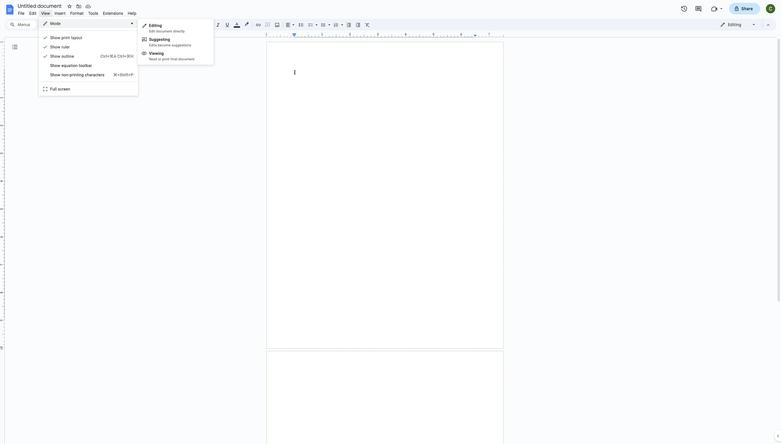 Task type: describe. For each thing, give the bounding box(es) containing it.
show outli n e
[[50, 54, 74, 59]]

s for uggesting
[[149, 37, 152, 42]]

Star checkbox
[[66, 2, 74, 10]]

ll
[[55, 87, 57, 91]]

p
[[62, 35, 64, 40]]

tools
[[88, 11, 98, 16]]

v
[[149, 51, 152, 56]]

editing button
[[717, 20, 761, 29]]

m ode
[[50, 21, 61, 26]]

right margin image
[[474, 33, 504, 37]]

share button
[[730, 3, 761, 15]]

toolbar
[[79, 63, 92, 68]]

show for show outli n e
[[50, 54, 60, 59]]

document inside e diting edit document directly
[[156, 29, 172, 33]]

non-
[[62, 73, 70, 77]]

printing
[[70, 73, 84, 77]]

show for show e quation toolbar
[[50, 63, 60, 68]]

ctrl+⌘h
[[118, 54, 134, 59]]

⌘+shift+p
[[113, 73, 134, 77]]

v iewing read or print final document
[[149, 51, 195, 61]]

checklist menu image
[[314, 21, 318, 23]]

screen
[[58, 87, 70, 91]]

application containing share
[[0, 0, 782, 444]]

help
[[128, 11, 137, 16]]

view
[[41, 11, 50, 16]]

f u ll screen
[[50, 87, 70, 91]]

⌘+shift+p element
[[106, 72, 134, 78]]

1
[[266, 32, 268, 36]]

extensions
[[103, 11, 123, 16]]

format menu item
[[68, 10, 86, 17]]

s for how
[[50, 73, 53, 77]]

directly
[[173, 29, 185, 33]]

suggestions
[[172, 43, 191, 47]]

top margin image
[[0, 42, 4, 71]]

u
[[52, 87, 55, 91]]

show r uler
[[50, 45, 70, 49]]

help menu item
[[126, 10, 139, 17]]

ctrl+⌘a ctrl+⌘h
[[101, 54, 134, 59]]

show ruler r element
[[50, 45, 72, 49]]

layout
[[71, 35, 82, 40]]

insert image image
[[274, 21, 281, 29]]

show for show p rint layout
[[50, 35, 60, 40]]

become
[[158, 43, 171, 47]]

left margin image
[[267, 33, 296, 37]]

full screen u element
[[50, 87, 72, 91]]

n
[[70, 54, 72, 59]]

show p rint layout
[[50, 35, 82, 40]]

e
[[149, 23, 151, 28]]

editing
[[729, 22, 742, 27]]

highlight color image
[[244, 21, 250, 28]]

0 vertical spatial e
[[72, 54, 74, 59]]

format
[[70, 11, 84, 16]]

insert menu item
[[52, 10, 68, 17]]

main toolbar
[[36, 0, 372, 274]]

outli
[[62, 54, 70, 59]]

or
[[158, 57, 161, 61]]

quation
[[64, 63, 78, 68]]

bulleted list menu image
[[327, 21, 331, 23]]

file menu item
[[16, 10, 27, 17]]

r
[[62, 45, 63, 49]]



Task type: locate. For each thing, give the bounding box(es) containing it.
s up 'edits'
[[149, 37, 152, 42]]

menu containing e
[[130, 0, 214, 309]]

menu containing m
[[39, 17, 138, 96]]

s inside s uggesting edits become suggestions
[[149, 37, 152, 42]]

extensions menu item
[[101, 10, 126, 17]]

show non-printing characters s element
[[50, 73, 106, 77]]

mode m element
[[50, 21, 62, 26]]

show left the r
[[50, 45, 60, 49]]

line & paragraph spacing image
[[298, 21, 305, 29]]

show e quation toolbar
[[50, 63, 92, 68]]

text color image
[[234, 21, 240, 28]]

show left p
[[50, 35, 60, 40]]

0 horizontal spatial document
[[156, 29, 172, 33]]

menu bar banner
[[0, 0, 782, 444]]

ctrl+⌘a ctrl+⌘h element
[[94, 53, 134, 59]]

how
[[53, 73, 60, 77]]

menu
[[130, 0, 214, 309], [39, 17, 138, 96]]

1 vertical spatial edit
[[149, 29, 155, 33]]

1 horizontal spatial edit
[[149, 29, 155, 33]]

Rename text field
[[16, 2, 65, 9]]

file
[[18, 11, 25, 16]]

s left the non-
[[50, 73, 53, 77]]

show print layout p element
[[50, 35, 84, 40]]

document
[[156, 29, 172, 33], [179, 57, 195, 61]]

menu bar
[[16, 8, 139, 17]]

3 show from the top
[[50, 54, 60, 59]]

edit inside edit menu item
[[29, 11, 37, 16]]

s
[[149, 37, 152, 42], [50, 73, 53, 77]]

edit down rename 'text field'
[[29, 11, 37, 16]]

print
[[162, 57, 170, 61]]

document up uggesting
[[156, 29, 172, 33]]

uler
[[63, 45, 70, 49]]

application
[[0, 0, 782, 444]]

diting
[[151, 23, 162, 28]]

show for show r uler
[[50, 45, 60, 49]]

1 horizontal spatial e
[[72, 54, 74, 59]]

view menu item
[[39, 10, 52, 17]]

2 show from the top
[[50, 45, 60, 49]]

e diting edit document directly
[[149, 23, 185, 33]]

0 horizontal spatial edit
[[29, 11, 37, 16]]

1 horizontal spatial document
[[179, 57, 195, 61]]

characters
[[85, 73, 105, 77]]

4 show from the top
[[50, 63, 60, 68]]

1 vertical spatial document
[[179, 57, 195, 61]]

m
[[50, 21, 54, 26]]

ctrl+⌘a
[[101, 54, 116, 59]]

tools menu item
[[86, 10, 101, 17]]

edit down e
[[149, 29, 155, 33]]

0 horizontal spatial s
[[50, 73, 53, 77]]

share
[[742, 6, 754, 11]]

1 vertical spatial s
[[50, 73, 53, 77]]

menu bar containing file
[[16, 8, 139, 17]]

ode
[[54, 21, 61, 26]]

menu bar inside menu bar banner
[[16, 8, 139, 17]]

read
[[149, 57, 157, 61]]

edit menu item
[[27, 10, 39, 17]]

edits
[[149, 43, 157, 47]]

s how non-printing characters
[[50, 73, 105, 77]]

numbered list menu image
[[340, 21, 344, 23]]

0 vertical spatial s
[[149, 37, 152, 42]]

show up how
[[50, 63, 60, 68]]

show outline n element
[[50, 54, 76, 59]]

0 vertical spatial document
[[156, 29, 172, 33]]

Menus field
[[7, 21, 36, 29]]

rint
[[64, 35, 70, 40]]

0 horizontal spatial e
[[62, 63, 64, 68]]

insert
[[55, 11, 66, 16]]

document inside v iewing read or print final document
[[179, 57, 195, 61]]

show
[[50, 35, 60, 40], [50, 45, 60, 49], [50, 54, 60, 59], [50, 63, 60, 68]]

1 horizontal spatial s
[[149, 37, 152, 42]]

mode and view toolbar
[[717, 19, 774, 30]]

iewing
[[152, 51, 164, 56]]

►
[[131, 22, 134, 25]]

e down the "show outline n" element on the top of page
[[62, 63, 64, 68]]

show left outli on the top left of page
[[50, 54, 60, 59]]

e right outli on the top left of page
[[72, 54, 74, 59]]

e
[[72, 54, 74, 59], [62, 63, 64, 68]]

show equation toolbar e element
[[50, 63, 94, 68]]

final
[[171, 57, 178, 61]]

s uggesting edits become suggestions
[[149, 37, 191, 47]]

0 vertical spatial edit
[[29, 11, 37, 16]]

bottom margin image
[[0, 319, 4, 348]]

uggesting
[[152, 37, 170, 42]]

document right 'final'
[[179, 57, 195, 61]]

edit
[[29, 11, 37, 16], [149, 29, 155, 33]]

1 show from the top
[[50, 35, 60, 40]]

1 vertical spatial e
[[62, 63, 64, 68]]

f
[[50, 87, 52, 91]]

edit inside e diting edit document directly
[[149, 29, 155, 33]]



Task type: vqa. For each thing, say whether or not it's contained in the screenshot.
Edit in the the E diting Edit document directly
yes



